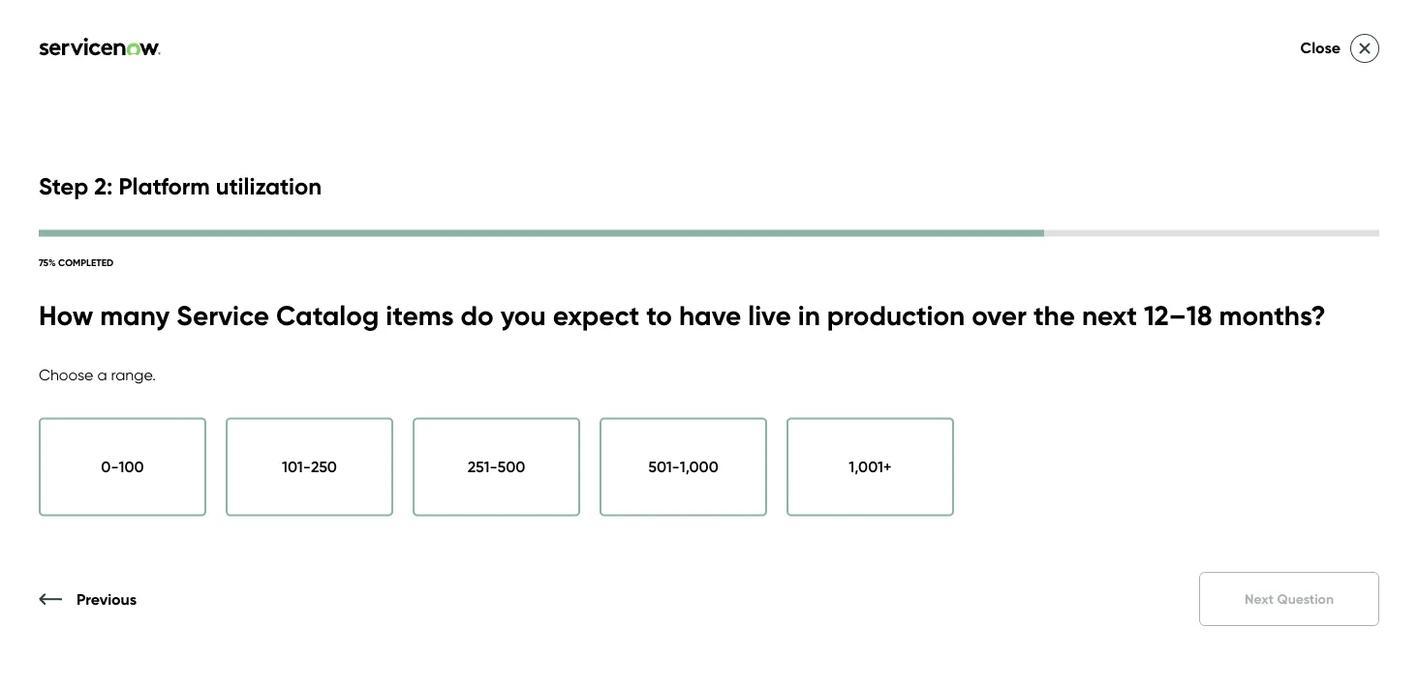 Task type: describe. For each thing, give the bounding box(es) containing it.
close
[[1301, 38, 1341, 57]]

your servicenow® platform team establishes, maintains, and extends serviceno
[[855, 363, 1419, 429]]

use the platform team estimator to find out how many people you need to build
[[855, 456, 1419, 498]]

live
[[748, 299, 791, 333]]

utilization
[[216, 172, 322, 201]]

100
[[119, 458, 144, 477]]

estimator inside servicenow platform team estimator
[[855, 273, 1059, 330]]

serviceno
[[1349, 363, 1419, 382]]

choose a range.
[[39, 366, 156, 385]]

0 vertical spatial the
[[1034, 299, 1075, 333]]

in
[[798, 299, 821, 333]]

over
[[972, 299, 1027, 333]]

team
[[1053, 363, 1091, 382]]

how
[[39, 299, 93, 333]]

do
[[461, 299, 494, 333]]

use
[[855, 456, 881, 475]]

extends
[[1289, 363, 1345, 382]]

you inside use the platform team estimator to find out how many people you need to build
[[1297, 456, 1323, 475]]

step 2: platform utilization
[[39, 172, 322, 201]]

75%
[[39, 256, 56, 269]]

team inside servicenow platform team estimator
[[1314, 212, 1419, 270]]

2 horizontal spatial to
[[1367, 456, 1382, 475]]

establishes,
[[1094, 363, 1176, 382]]

how
[[1166, 456, 1195, 475]]

101-250
[[282, 458, 337, 477]]

choose
[[39, 366, 93, 385]]

101-
[[282, 458, 311, 477]]

maintains,
[[1180, 363, 1253, 382]]

completed
[[58, 256, 113, 269]]

1 horizontal spatial to
[[1089, 456, 1104, 475]]

251-
[[468, 458, 498, 477]]

500
[[498, 458, 525, 477]]

1,001+
[[849, 458, 892, 477]]

251-500
[[468, 458, 525, 477]]

0 horizontal spatial many
[[100, 299, 170, 333]]

0 vertical spatial you
[[501, 299, 546, 333]]

platform for team
[[912, 456, 972, 475]]

servicenow®
[[889, 363, 985, 382]]

many inside use the platform team estimator to find out how many people you need to build
[[1199, 456, 1239, 475]]

service
[[177, 299, 269, 333]]

75% completed
[[39, 256, 113, 269]]



Task type: locate. For each thing, give the bounding box(es) containing it.
find
[[1108, 456, 1134, 475]]

0 horizontal spatial the
[[885, 456, 908, 475]]

estimator
[[855, 273, 1059, 330], [1019, 456, 1085, 475]]

have
[[679, 299, 742, 333]]

build
[[1386, 456, 1419, 475]]

next
[[1082, 299, 1138, 333]]

2 horizontal spatial platform
[[1119, 212, 1302, 270]]

platform right 1,001+
[[912, 456, 972, 475]]

the
[[1034, 299, 1075, 333], [885, 456, 908, 475]]

to
[[646, 299, 672, 333], [1089, 456, 1104, 475], [1367, 456, 1382, 475]]

to left have
[[646, 299, 672, 333]]

to left build on the bottom right of the page
[[1367, 456, 1382, 475]]

1 vertical spatial many
[[1199, 456, 1239, 475]]

production
[[827, 299, 965, 333]]

0-
[[101, 458, 119, 477]]

out
[[1138, 456, 1162, 475]]

previous
[[77, 590, 137, 609]]

1 vertical spatial estimator
[[1019, 456, 1085, 475]]

0 vertical spatial team
[[1314, 212, 1419, 270]]

estimator left find
[[1019, 456, 1085, 475]]

you left need
[[1297, 456, 1323, 475]]

platform inside use the platform team estimator to find out how many people you need to build
[[912, 456, 972, 475]]

the right the use
[[885, 456, 908, 475]]

0-100
[[101, 458, 144, 477]]

need
[[1326, 456, 1363, 475]]

catalog
[[276, 299, 379, 333]]

2:
[[94, 172, 113, 201]]

step
[[39, 172, 88, 201]]

250
[[311, 458, 337, 477]]

0 vertical spatial platform
[[119, 172, 210, 201]]

the right over
[[1034, 299, 1075, 333]]

platform for utilization
[[119, 172, 210, 201]]

1 horizontal spatial team
[[1314, 212, 1419, 270]]

your
[[855, 363, 886, 382]]

1 horizontal spatial many
[[1199, 456, 1239, 475]]

platform
[[119, 172, 210, 201], [1119, 212, 1302, 270], [912, 456, 972, 475]]

12–18
[[1144, 299, 1213, 333]]

many
[[100, 299, 170, 333], [1199, 456, 1239, 475]]

you right do
[[501, 299, 546, 333]]

people
[[1243, 456, 1293, 475]]

2 vertical spatial platform
[[912, 456, 972, 475]]

1,000
[[680, 458, 719, 477]]

platform inside servicenow platform team estimator
[[1119, 212, 1302, 270]]

1 horizontal spatial you
[[1297, 456, 1323, 475]]

servicenow platform team estimator
[[855, 212, 1419, 330]]

to left find
[[1089, 456, 1104, 475]]

expect
[[553, 299, 640, 333]]

estimator inside use the platform team estimator to find out how many people you need to build
[[1019, 456, 1085, 475]]

0 vertical spatial estimator
[[855, 273, 1059, 330]]

0 horizontal spatial you
[[501, 299, 546, 333]]

platform
[[989, 363, 1049, 382]]

the inside use the platform team estimator to find out how many people you need to build
[[885, 456, 908, 475]]

many up 'range.'
[[100, 299, 170, 333]]

and
[[1257, 363, 1285, 382]]

estimator down servicenow
[[855, 273, 1059, 330]]

1 horizontal spatial platform
[[912, 456, 972, 475]]

0 horizontal spatial to
[[646, 299, 672, 333]]

0 vertical spatial many
[[100, 299, 170, 333]]

a
[[97, 366, 107, 385]]

team inside use the platform team estimator to find out how many people you need to build
[[976, 456, 1015, 475]]

range.
[[111, 366, 156, 385]]

team
[[1314, 212, 1419, 270], [976, 456, 1015, 475]]

501-1,000
[[649, 458, 719, 477]]

0 horizontal spatial platform
[[119, 172, 210, 201]]

you
[[501, 299, 546, 333], [1297, 456, 1323, 475]]

1 vertical spatial you
[[1297, 456, 1323, 475]]

1 vertical spatial platform
[[1119, 212, 1302, 270]]

months?
[[1219, 299, 1326, 333]]

servicenow
[[855, 212, 1108, 270]]

1 vertical spatial the
[[885, 456, 908, 475]]

many right how
[[1199, 456, 1239, 475]]

platform right 2:
[[119, 172, 210, 201]]

how many service catalog items do you expect to have live in production over the next 12–18 months?
[[39, 299, 1326, 333]]

items
[[386, 299, 454, 333]]

platform up 12–18
[[1119, 212, 1302, 270]]

1 vertical spatial team
[[976, 456, 1015, 475]]

501-
[[649, 458, 680, 477]]

0 horizontal spatial team
[[976, 456, 1015, 475]]

1 horizontal spatial the
[[1034, 299, 1075, 333]]



Task type: vqa. For each thing, say whether or not it's contained in the screenshot.
0-100
yes



